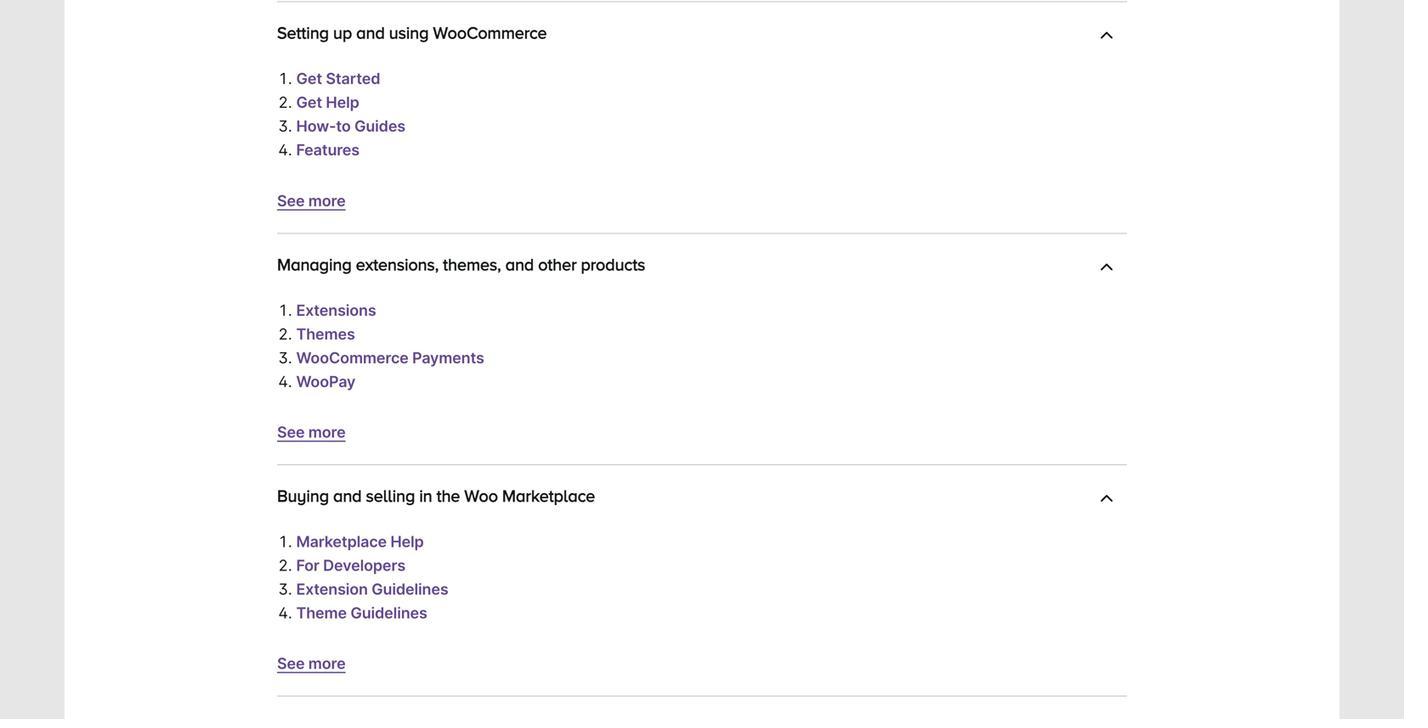 Task type: locate. For each thing, give the bounding box(es) containing it.
0 vertical spatial and
[[356, 23, 385, 42]]

chevron up image for managing extensions, themes, and other products
[[1100, 261, 1113, 278]]

for developers link
[[296, 557, 406, 575]]

1 horizontal spatial help
[[390, 533, 424, 552]]

guidelines
[[372, 580, 448, 599], [350, 604, 427, 623]]

see more down woopay link
[[277, 423, 346, 442]]

and left selling
[[333, 487, 362, 506]]

0 vertical spatial marketplace
[[502, 487, 595, 506]]

2 more from the top
[[308, 423, 346, 442]]

1 vertical spatial get
[[296, 93, 322, 112]]

see down the features link
[[277, 192, 305, 210]]

extensions themes woocommerce payments woopay
[[296, 301, 484, 391]]

woocommerce right "using"
[[433, 23, 547, 42]]

help inside marketplace help for developers extension guidelines theme guidelines
[[390, 533, 424, 552]]

extensions link
[[296, 301, 376, 320]]

help up developers
[[390, 533, 424, 552]]

0 horizontal spatial woocommerce
[[296, 349, 409, 367]]

see more link down woopay link
[[277, 423, 346, 442]]

see more link down "features"
[[277, 192, 346, 210]]

see more link
[[277, 192, 346, 210], [277, 423, 346, 442], [277, 655, 346, 674]]

and
[[356, 23, 385, 42], [505, 255, 534, 274], [333, 487, 362, 506]]

chevron up image
[[1100, 29, 1113, 46], [1100, 261, 1113, 278]]

1 vertical spatial woocommerce
[[296, 349, 409, 367]]

more for setting
[[308, 192, 346, 210]]

more
[[308, 192, 346, 210], [308, 423, 346, 442], [308, 655, 346, 674]]

1 vertical spatial marketplace
[[296, 533, 387, 552]]

guidelines down developers
[[372, 580, 448, 599]]

selling
[[366, 487, 415, 506]]

3 see from the top
[[277, 655, 305, 674]]

get up how-
[[296, 93, 322, 112]]

help
[[326, 93, 359, 112], [390, 533, 424, 552]]

see more for buying
[[277, 655, 346, 674]]

help up to
[[326, 93, 359, 112]]

marketplace right woo
[[502, 487, 595, 506]]

see more down "features"
[[277, 192, 346, 210]]

1 vertical spatial see more
[[277, 423, 346, 442]]

woocommerce up woopay link
[[296, 349, 409, 367]]

2 see more link from the top
[[277, 423, 346, 442]]

0 vertical spatial see
[[277, 192, 305, 210]]

0 vertical spatial help
[[326, 93, 359, 112]]

1 vertical spatial guidelines
[[350, 604, 427, 623]]

get
[[296, 69, 322, 88], [296, 93, 322, 112]]

2 vertical spatial see more
[[277, 655, 346, 674]]

see more link down "theme"
[[277, 655, 346, 674]]

themes link
[[296, 325, 355, 344]]

2 see from the top
[[277, 423, 305, 442]]

guidelines down extension guidelines link
[[350, 604, 427, 623]]

woocommerce
[[433, 23, 547, 42], [296, 349, 409, 367]]

0 horizontal spatial marketplace
[[296, 533, 387, 552]]

and right up
[[356, 23, 385, 42]]

see more link for managing
[[277, 423, 346, 442]]

marketplace
[[502, 487, 595, 506], [296, 533, 387, 552]]

more down "theme"
[[308, 655, 346, 674]]

help inside get started get help how-to guides features
[[326, 93, 359, 112]]

2 vertical spatial more
[[308, 655, 346, 674]]

1 chevron up image from the top
[[1100, 29, 1113, 46]]

marketplace up for developers link
[[296, 533, 387, 552]]

see down woopay link
[[277, 423, 305, 442]]

to
[[336, 117, 351, 136]]

1 vertical spatial more
[[308, 423, 346, 442]]

0 vertical spatial guidelines
[[372, 580, 448, 599]]

woopay link
[[296, 373, 355, 391]]

0 vertical spatial see more link
[[277, 192, 346, 210]]

see more
[[277, 192, 346, 210], [277, 423, 346, 442], [277, 655, 346, 674]]

1 more from the top
[[308, 192, 346, 210]]

2 see more from the top
[[277, 423, 346, 442]]

2 vertical spatial see more link
[[277, 655, 346, 674]]

see more link for setting
[[277, 192, 346, 210]]

2 get from the top
[[296, 93, 322, 112]]

get started link
[[296, 69, 380, 88]]

0 horizontal spatial help
[[326, 93, 359, 112]]

2 vertical spatial see
[[277, 655, 305, 674]]

2 vertical spatial and
[[333, 487, 362, 506]]

3 more from the top
[[308, 655, 346, 674]]

see down "theme"
[[277, 655, 305, 674]]

see more down "theme"
[[277, 655, 346, 674]]

0 vertical spatial see more
[[277, 192, 346, 210]]

using
[[389, 23, 429, 42]]

0 vertical spatial woocommerce
[[433, 23, 547, 42]]

see
[[277, 192, 305, 210], [277, 423, 305, 442], [277, 655, 305, 674]]

2 chevron up image from the top
[[1100, 261, 1113, 278]]

0 vertical spatial chevron up image
[[1100, 29, 1113, 46]]

1 vertical spatial see more link
[[277, 423, 346, 442]]

3 see more from the top
[[277, 655, 346, 674]]

marketplace inside marketplace help for developers extension guidelines theme guidelines
[[296, 533, 387, 552]]

1 see more link from the top
[[277, 192, 346, 210]]

0 vertical spatial more
[[308, 192, 346, 210]]

1 vertical spatial chevron up image
[[1100, 261, 1113, 278]]

extensions
[[296, 301, 376, 320]]

more for buying
[[308, 655, 346, 674]]

themes
[[296, 325, 355, 344]]

1 vertical spatial help
[[390, 533, 424, 552]]

the
[[437, 487, 460, 506]]

more down woopay link
[[308, 423, 346, 442]]

payments
[[412, 349, 484, 367]]

get up "get help" link on the left of the page
[[296, 69, 322, 88]]

3 see more link from the top
[[277, 655, 346, 674]]

1 vertical spatial see
[[277, 423, 305, 442]]

marketplace help link
[[296, 533, 424, 552]]

1 see more from the top
[[277, 192, 346, 210]]

1 see from the top
[[277, 192, 305, 210]]

1 vertical spatial and
[[505, 255, 534, 274]]

how-to guides link
[[296, 117, 405, 136]]

0 vertical spatial get
[[296, 69, 322, 88]]

1 horizontal spatial marketplace
[[502, 487, 595, 506]]

get help link
[[296, 93, 359, 112]]

and left other
[[505, 255, 534, 274]]

theme guidelines link
[[296, 604, 427, 623]]

woopay
[[296, 373, 355, 391]]

more down "features"
[[308, 192, 346, 210]]



Task type: vqa. For each thing, say whether or not it's contained in the screenshot.
an
no



Task type: describe. For each thing, give the bounding box(es) containing it.
extensions,
[[356, 255, 439, 274]]

for
[[296, 557, 319, 575]]

buying
[[277, 487, 329, 506]]

managing extensions, themes, and other products
[[277, 255, 645, 274]]

up
[[333, 23, 352, 42]]

in
[[419, 487, 432, 506]]

extension guidelines link
[[296, 580, 448, 599]]

features link
[[296, 141, 360, 160]]

how-
[[296, 117, 336, 136]]

setting
[[277, 23, 329, 42]]

see more for setting
[[277, 192, 346, 210]]

get started get help how-to guides features
[[296, 69, 405, 160]]

see for setting up and using woocommerce
[[277, 192, 305, 210]]

woo
[[464, 487, 498, 506]]

guides
[[354, 117, 405, 136]]

1 get from the top
[[296, 69, 322, 88]]

chevron up image
[[1100, 493, 1113, 510]]

managing
[[277, 255, 352, 274]]

extension
[[296, 580, 368, 599]]

theme
[[296, 604, 347, 623]]

other
[[538, 255, 577, 274]]

1 horizontal spatial woocommerce
[[433, 23, 547, 42]]

see more for managing
[[277, 423, 346, 442]]

started
[[326, 69, 380, 88]]

chevron up image for setting up and using woocommerce
[[1100, 29, 1113, 46]]

see for managing extensions, themes, and other products
[[277, 423, 305, 442]]

see for buying and selling in the woo marketplace
[[277, 655, 305, 674]]

woocommerce inside extensions themes woocommerce payments woopay
[[296, 349, 409, 367]]

woocommerce payments link
[[296, 349, 484, 367]]

features
[[296, 141, 360, 160]]

buying and selling in the woo marketplace
[[277, 487, 595, 506]]

more for managing
[[308, 423, 346, 442]]

marketplace help for developers extension guidelines theme guidelines
[[296, 533, 448, 623]]

themes,
[[443, 255, 501, 274]]

setting up and using woocommerce
[[277, 23, 547, 42]]

see more link for buying
[[277, 655, 346, 674]]

products
[[581, 255, 645, 274]]

developers
[[323, 557, 406, 575]]



